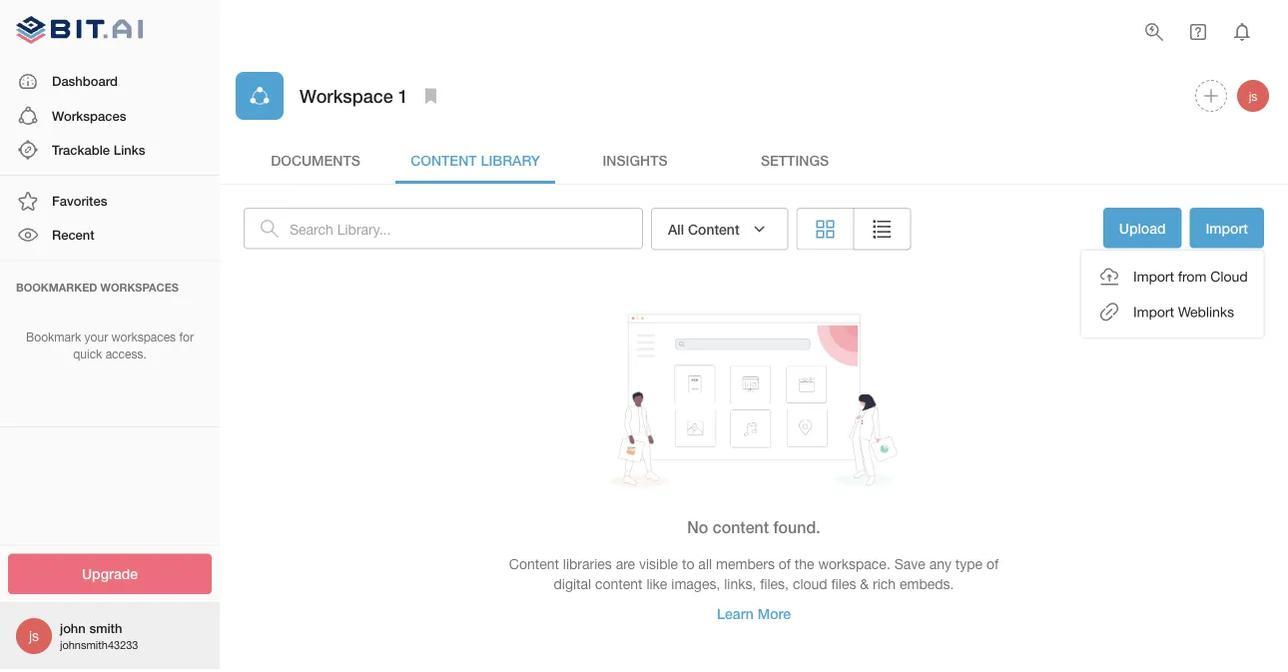 Task type: describe. For each thing, give the bounding box(es) containing it.
upload
[[1119, 220, 1166, 236]]

found.
[[774, 518, 821, 537]]

tab list containing documents
[[236, 136, 1272, 184]]

import for import weblinks
[[1134, 304, 1174, 320]]

documents link
[[236, 136, 395, 184]]

dashboard button
[[0, 65, 220, 99]]

insights link
[[555, 136, 715, 184]]

weblinks
[[1178, 304, 1235, 320]]

no
[[687, 518, 708, 537]]

&
[[860, 576, 869, 592]]

for
[[179, 330, 194, 344]]

1
[[398, 85, 408, 106]]

settings link
[[715, 136, 875, 184]]

content library
[[411, 152, 540, 168]]

content inside button
[[688, 221, 740, 237]]

cloud
[[1211, 268, 1248, 285]]

workspace
[[300, 85, 393, 106]]

insights
[[603, 152, 668, 168]]

john smith johnsmith43233
[[60, 620, 138, 652]]

learn more
[[717, 606, 791, 622]]

links,
[[724, 576, 756, 592]]

bookmarked workspaces
[[16, 281, 179, 294]]

all content
[[668, 221, 740, 237]]

libraries
[[563, 556, 612, 572]]

visible
[[639, 556, 678, 572]]

favorites
[[52, 193, 107, 208]]

upgrade button
[[8, 554, 212, 594]]

files,
[[760, 576, 789, 592]]

workspaces button
[[0, 99, 220, 133]]

johnsmith43233
[[60, 639, 138, 652]]

workspace 1
[[300, 85, 408, 106]]

bookmark your workspaces for quick access.
[[26, 330, 194, 361]]

trackable links button
[[0, 133, 220, 167]]

workspaces
[[52, 108, 126, 123]]

workspace.
[[818, 556, 891, 572]]

learn more link
[[701, 594, 807, 634]]

2 of from the left
[[987, 556, 999, 572]]

bookmark image
[[419, 84, 443, 108]]

import button
[[1190, 208, 1264, 248]]

import for import
[[1206, 220, 1248, 236]]

import from cloud
[[1134, 268, 1248, 285]]

from
[[1178, 268, 1207, 285]]

content libraries are visible to all members of the workspace. save any type of digital content like images, links, files, cloud files & rich embeds.
[[509, 556, 999, 592]]

your
[[84, 330, 108, 344]]

upgrade
[[82, 566, 138, 582]]

learn
[[717, 606, 754, 622]]



Task type: vqa. For each thing, say whether or not it's contained in the screenshot.
Box
no



Task type: locate. For each thing, give the bounding box(es) containing it.
the
[[795, 556, 815, 572]]

of left the
[[779, 556, 791, 572]]

import for import from cloud
[[1134, 268, 1174, 285]]

of
[[779, 556, 791, 572], [987, 556, 999, 572]]

1 vertical spatial import
[[1134, 268, 1174, 285]]

js
[[1249, 89, 1258, 103], [29, 628, 39, 644]]

content for libraries
[[509, 556, 559, 572]]

content up digital
[[509, 556, 559, 572]]

type
[[956, 556, 983, 572]]

access.
[[106, 347, 147, 361]]

group
[[797, 208, 911, 250]]

0 vertical spatial import
[[1206, 220, 1248, 236]]

1 of from the left
[[779, 556, 791, 572]]

smith
[[89, 620, 122, 636]]

1 horizontal spatial of
[[987, 556, 999, 572]]

more
[[758, 606, 791, 622]]

upload button
[[1103, 208, 1182, 250], [1103, 208, 1182, 248]]

0 vertical spatial content
[[411, 152, 477, 168]]

import down import from cloud button
[[1134, 304, 1174, 320]]

embeds.
[[900, 576, 954, 592]]

links
[[114, 142, 145, 157]]

to
[[682, 556, 695, 572]]

content
[[411, 152, 477, 168], [688, 221, 740, 237], [509, 556, 559, 572]]

dashboard
[[52, 74, 118, 89]]

import inside button
[[1206, 220, 1248, 236]]

content
[[713, 518, 769, 537], [595, 576, 643, 592]]

all
[[698, 556, 712, 572]]

library
[[481, 152, 540, 168]]

workspaces
[[111, 330, 176, 344]]

members
[[716, 556, 775, 572]]

no content found.
[[687, 518, 821, 537]]

trackable
[[52, 142, 110, 157]]

files
[[831, 576, 856, 592]]

save
[[895, 556, 926, 572]]

images,
[[671, 576, 720, 592]]

like
[[647, 576, 668, 592]]

all
[[668, 221, 684, 237]]

1 vertical spatial js
[[29, 628, 39, 644]]

content down bookmark icon
[[411, 152, 477, 168]]

import weblinks button
[[1082, 294, 1264, 330]]

are
[[616, 556, 635, 572]]

import
[[1206, 220, 1248, 236], [1134, 268, 1174, 285], [1134, 304, 1174, 320]]

0 horizontal spatial content
[[411, 152, 477, 168]]

content up "members" at right
[[713, 518, 769, 537]]

workspaces
[[100, 281, 179, 294]]

2 vertical spatial import
[[1134, 304, 1174, 320]]

trackable links
[[52, 142, 145, 157]]

0 horizontal spatial content
[[595, 576, 643, 592]]

content right the all
[[688, 221, 740, 237]]

recent button
[[0, 218, 220, 252]]

any
[[929, 556, 952, 572]]

of right type at the right bottom
[[987, 556, 999, 572]]

content library link
[[395, 136, 555, 184]]

tab list
[[236, 136, 1272, 184]]

content inside content libraries are visible to all members of the workspace. save any type of digital content like images, links, files, cloud files & rich embeds.
[[509, 556, 559, 572]]

import left the from
[[1134, 268, 1174, 285]]

rich
[[873, 576, 896, 592]]

js button
[[1234, 77, 1272, 115]]

content for library
[[411, 152, 477, 168]]

recent
[[52, 227, 95, 243]]

content down are
[[595, 576, 643, 592]]

0 horizontal spatial js
[[29, 628, 39, 644]]

quick
[[73, 347, 102, 361]]

cloud
[[793, 576, 828, 592]]

import from cloud button
[[1082, 259, 1264, 294]]

import up cloud
[[1206, 220, 1248, 236]]

digital
[[554, 576, 591, 592]]

0 vertical spatial content
[[713, 518, 769, 537]]

bookmarked
[[16, 281, 97, 294]]

js inside "button"
[[1249, 89, 1258, 103]]

2 vertical spatial content
[[509, 556, 559, 572]]

0 horizontal spatial of
[[779, 556, 791, 572]]

all content button
[[651, 208, 789, 250]]

1 horizontal spatial content
[[509, 556, 559, 572]]

1 horizontal spatial content
[[713, 518, 769, 537]]

Search Library... search field
[[290, 208, 643, 249]]

content inside content libraries are visible to all members of the workspace. save any type of digital content like images, links, files, cloud files & rich embeds.
[[595, 576, 643, 592]]

1 vertical spatial content
[[595, 576, 643, 592]]

2 horizontal spatial content
[[688, 221, 740, 237]]

john
[[60, 620, 86, 636]]

documents
[[271, 152, 360, 168]]

1 vertical spatial content
[[688, 221, 740, 237]]

1 horizontal spatial js
[[1249, 89, 1258, 103]]

bookmark
[[26, 330, 81, 344]]

import weblinks
[[1134, 304, 1235, 320]]

settings
[[761, 152, 829, 168]]

0 vertical spatial js
[[1249, 89, 1258, 103]]

favorites button
[[0, 184, 220, 218]]



